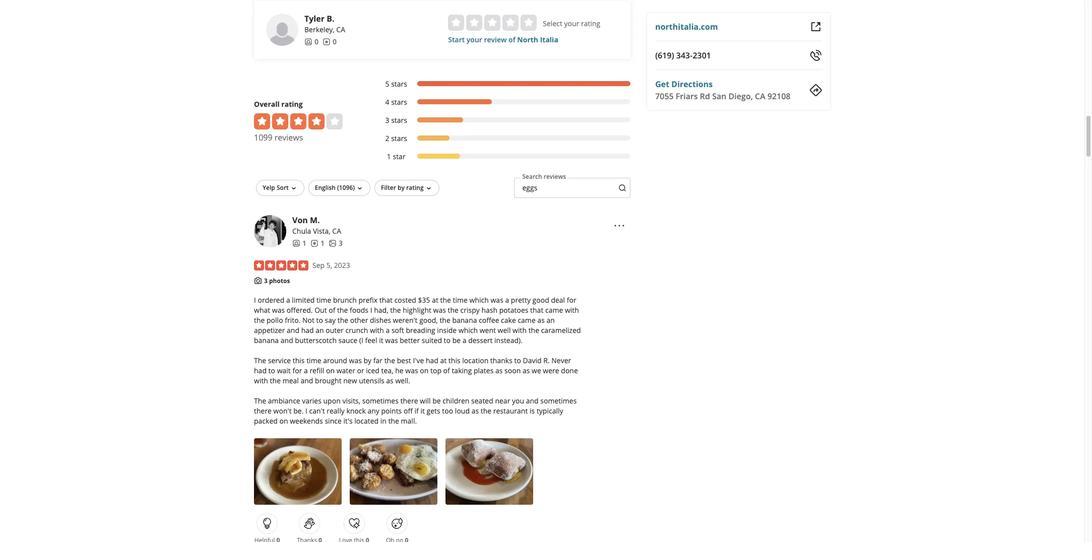Task type: describe. For each thing, give the bounding box(es) containing it.
brunch
[[333, 296, 357, 305]]

yelp
[[263, 184, 275, 192]]

reviews for 1099 reviews
[[275, 132, 303, 143]]

rating for filter by rating
[[407, 184, 424, 192]]

with down dishes
[[370, 326, 384, 336]]

time inside the service this time around was by far the best i've had at this location thanks to david r. never had to wait for a refill on water or iced tea, he was on top of taking plates as soon as we were done with the meal and brought new utensils as well.
[[307, 356, 322, 366]]

sauce
[[339, 336, 358, 346]]

m.
[[310, 215, 320, 226]]

soft
[[392, 326, 404, 336]]

2 stars
[[386, 134, 407, 143]]

2 (0 reactions) element from the left
[[319, 537, 322, 543]]

on inside the ambiance varies upon visits, sometimes there will be children seated near you and sometimes there won't be. i can't really knock any points off if it gets too loud as the restaurant is typically packed on weekends since it's located in the mall.
[[280, 417, 288, 426]]

ambiance
[[268, 397, 300, 406]]

plates
[[474, 366, 494, 376]]

foods
[[350, 306, 369, 315]]

points
[[382, 407, 402, 416]]

was up or
[[349, 356, 362, 366]]

with up instead).
[[513, 326, 527, 336]]

reviews element for b.
[[323, 37, 337, 47]]

english (1096) button
[[309, 180, 371, 196]]

near
[[495, 397, 511, 406]]

gets
[[427, 407, 441, 416]]

von
[[293, 215, 308, 226]]

0 horizontal spatial i
[[254, 296, 256, 305]]

feel
[[365, 336, 378, 346]]

search image
[[619, 184, 627, 192]]

good,
[[420, 316, 438, 325]]

coffee
[[479, 316, 500, 325]]

the right in
[[389, 417, 399, 426]]

will
[[420, 397, 431, 406]]

4 stars
[[386, 97, 407, 107]]

3 for 3 stars
[[386, 115, 390, 125]]

yelp sort
[[263, 184, 289, 192]]

northitalia.com
[[655, 21, 718, 32]]

and inside the ambiance varies upon visits, sometimes there will be children seated near you and sometimes there won't be. i can't really knock any points off if it gets too loud as the restaurant is typically packed on weekends since it's located in the mall.
[[526, 397, 539, 406]]

david
[[523, 356, 542, 366]]

to up soon
[[515, 356, 521, 366]]

knock
[[347, 407, 366, 416]]

4 (0 reactions) element from the left
[[405, 537, 409, 543]]

the down seated on the left of the page
[[481, 407, 492, 416]]

can't
[[309, 407, 325, 416]]

start your review of north italia
[[449, 35, 559, 44]]

limited
[[292, 296, 315, 305]]

overall rating
[[254, 99, 303, 109]]

at inside i ordered a limited time brunch prefix that costed $35 at the time which was a pretty good deal for what was offered. out of the foods i had, the highlight was the crispy hash potatoes that came with the pollo frito. not to say the other dishes weren't good, the banana coffee cake came as an appetizer and had an outer crunch with a soft breading inside which went well with the caramelized banana and butterscotch sauce (i feel it was better suited to be a dessert instead).
[[432, 296, 439, 305]]

photo of tyler b. image
[[266, 14, 299, 46]]

(619) 343-2301
[[655, 50, 711, 61]]

went
[[480, 326, 496, 336]]

to down out
[[317, 316, 323, 325]]

italia
[[540, 35, 559, 44]]

2 this from the left
[[449, 356, 461, 366]]

children
[[443, 397, 470, 406]]

with down deal
[[565, 306, 579, 315]]

offered.
[[287, 306, 313, 315]]

and down 'frito.'
[[287, 326, 300, 336]]

24 phone v2 image
[[810, 49, 823, 62]]

sort
[[277, 184, 289, 192]]

costed
[[395, 296, 417, 305]]

16 chevron down v2 image for (1096)
[[356, 184, 364, 193]]

directions
[[672, 79, 713, 90]]

16 chevron down v2 image for sort
[[290, 184, 298, 193]]

1 (0 reactions) element from the left
[[277, 537, 280, 543]]

a left dessert
[[463, 336, 467, 346]]

0 horizontal spatial rating
[[282, 99, 303, 109]]

a left soft
[[386, 326, 390, 336]]

rating for select your rating
[[581, 19, 601, 28]]

rating element
[[449, 15, 537, 31]]

taking
[[452, 366, 472, 376]]

soon
[[505, 366, 521, 376]]

be inside i ordered a limited time brunch prefix that costed $35 at the time which was a pretty good deal for what was offered. out of the foods i had, the highlight was the crispy hash potatoes that came with the pollo frito. not to say the other dishes weren't good, the banana coffee cake came as an appetizer and had an outer crunch with a soft breading inside which went well with the caramelized banana and butterscotch sauce (i feel it was better suited to be a dessert instead).
[[453, 336, 461, 346]]

north
[[518, 35, 539, 44]]

the up tea,
[[385, 356, 395, 366]]

0 vertical spatial there
[[401, 397, 418, 406]]

the up inside
[[440, 316, 451, 325]]

friends element for tyler b.
[[305, 37, 319, 47]]

1099 reviews
[[254, 132, 303, 143]]

0 vertical spatial came
[[546, 306, 563, 315]]

around
[[323, 356, 347, 366]]

the down 'wait'
[[270, 376, 281, 386]]

out
[[315, 306, 327, 315]]

utensils
[[359, 376, 385, 386]]

1 this from the left
[[293, 356, 305, 366]]

a left limited
[[286, 296, 290, 305]]

to left 'wait'
[[269, 366, 275, 376]]

16 review v2 image
[[323, 38, 331, 46]]

von m. link
[[293, 215, 320, 226]]

3 photos
[[264, 277, 290, 285]]

pollo
[[267, 316, 283, 325]]

get directions link
[[655, 79, 713, 90]]

filter reviews by 5 stars rating element
[[375, 79, 631, 89]]

ordered
[[258, 296, 285, 305]]

1 horizontal spatial on
[[326, 366, 335, 376]]

typically
[[537, 407, 564, 416]]

5 star rating image
[[254, 261, 309, 271]]

rd
[[700, 91, 710, 102]]

as inside the ambiance varies upon visits, sometimes there will be children seated near you and sometimes there won't be. i can't really knock any points off if it gets too loud as the restaurant is typically packed on weekends since it's located in the mall.
[[472, 407, 479, 416]]

a up potatoes
[[506, 296, 510, 305]]

overall
[[254, 99, 280, 109]]

yelp sort button
[[256, 180, 305, 196]]

3 (0 reactions) element from the left
[[366, 537, 369, 543]]

far
[[374, 356, 383, 366]]

varies
[[302, 397, 322, 406]]

343-
[[676, 50, 693, 61]]

von m. chula vista, ca
[[293, 215, 341, 236]]

(no rating) image
[[449, 15, 537, 31]]

hash
[[482, 306, 498, 315]]

24 directions v2 image
[[810, 84, 823, 96]]

say
[[325, 316, 336, 325]]

get
[[655, 79, 670, 90]]

restaurant
[[494, 407, 528, 416]]

ca inside tyler b. berkeley, ca
[[337, 25, 346, 34]]

was up pollo
[[272, 306, 285, 315]]

ca inside the von m. chula vista, ca
[[333, 226, 341, 236]]

by inside popup button
[[398, 184, 405, 192]]

1 vertical spatial banana
[[254, 336, 279, 346]]

i've
[[413, 356, 424, 366]]

by inside the service this time around was by far the best i've had at this location thanks to david r. never had to wait for a refill on water or iced tea, he was on top of taking plates as soon as we were done with the meal and brought new utensils as well.
[[364, 356, 372, 366]]

other
[[350, 316, 368, 325]]

caramelized
[[541, 326, 581, 336]]

for inside i ordered a limited time brunch prefix that costed $35 at the time which was a pretty good deal for what was offered. out of the foods i had, the highlight was the crispy hash potatoes that came with the pollo frito. not to say the other dishes weren't good, the banana coffee cake came as an appetizer and had an outer crunch with a soft breading inside which went well with the caramelized banana and butterscotch sauce (i feel it was better suited to be a dessert instead).
[[567, 296, 577, 305]]

ca inside get directions 7055 friars rd san diego, ca 92108
[[755, 91, 766, 102]]

cake
[[501, 316, 516, 325]]

and inside the service this time around was by far the best i've had at this location thanks to david r. never had to wait for a refill on water or iced tea, he was on top of taking plates as soon as we were done with the meal and brought new utensils as well.
[[301, 376, 313, 386]]

stars for 2 stars
[[391, 134, 407, 143]]

(619)
[[655, 50, 674, 61]]

berkeley,
[[305, 25, 335, 34]]

what
[[254, 306, 270, 315]]

was down 'i've'
[[406, 366, 418, 376]]

24 external link v2 image
[[810, 21, 823, 33]]

as left we
[[523, 366, 530, 376]]

deal
[[551, 296, 565, 305]]

stars for 5 stars
[[391, 79, 407, 89]]

is
[[530, 407, 535, 416]]

friars
[[676, 91, 698, 102]]

filter reviews by 4 stars rating element
[[375, 97, 631, 107]]

well.
[[396, 376, 410, 386]]

5 stars
[[386, 79, 407, 89]]

the left caramelized
[[529, 326, 540, 336]]

at inside the service this time around was by far the best i've had at this location thanks to david r. never had to wait for a refill on water or iced tea, he was on top of taking plates as soon as we were done with the meal and brought new utensils as well.
[[441, 356, 447, 366]]

never
[[552, 356, 572, 366]]

inside
[[437, 326, 457, 336]]

too
[[442, 407, 454, 416]]

2 horizontal spatial 1
[[387, 152, 391, 161]]

1 for reviews "element" containing 1
[[321, 238, 325, 248]]

as inside i ordered a limited time brunch prefix that costed $35 at the time which was a pretty good deal for what was offered. out of the foods i had, the highlight was the crispy hash potatoes that came with the pollo frito. not to say the other dishes weren't good, the banana coffee cake came as an appetizer and had an outer crunch with a soft breading inside which went well with the caramelized banana and butterscotch sauce (i feel it was better suited to be a dessert instead).
[[538, 316, 545, 325]]

7055
[[655, 91, 674, 102]]

if
[[415, 407, 419, 416]]

2 horizontal spatial had
[[426, 356, 439, 366]]

was down soft
[[385, 336, 398, 346]]

16 camera v2 image
[[254, 277, 262, 285]]

1 star
[[387, 152, 406, 161]]

16 friends v2 image for von
[[293, 239, 301, 247]]

0 horizontal spatial came
[[518, 316, 536, 325]]



Task type: vqa. For each thing, say whether or not it's contained in the screenshot.
PROJECTS icon
no



Task type: locate. For each thing, give the bounding box(es) containing it.
stars for 3 stars
[[391, 115, 407, 125]]

banana down "crispy"
[[453, 316, 477, 325]]

16 chevron down v2 image
[[290, 184, 298, 193], [356, 184, 364, 193]]

0 horizontal spatial be
[[433, 397, 441, 406]]

3 for 3
[[339, 238, 343, 248]]

4 stars from the top
[[391, 134, 407, 143]]

1 horizontal spatial for
[[567, 296, 577, 305]]

0 vertical spatial for
[[567, 296, 577, 305]]

1 left star
[[387, 152, 391, 161]]

had down not
[[301, 326, 314, 336]]

2 horizontal spatial on
[[420, 366, 429, 376]]

of up "say"
[[329, 306, 336, 315]]

photos element
[[329, 238, 343, 249]]

there up 'off'
[[401, 397, 418, 406]]

by left far
[[364, 356, 372, 366]]

this right service
[[293, 356, 305, 366]]

sometimes up any
[[363, 397, 399, 406]]

1 horizontal spatial of
[[444, 366, 450, 376]]

filter reviews by 3 stars rating element
[[375, 115, 631, 126]]

0 horizontal spatial 1
[[303, 238, 307, 248]]

0 for friends element containing 0
[[315, 37, 319, 46]]

the right "say"
[[338, 316, 349, 325]]

0 vertical spatial i
[[254, 296, 256, 305]]

0 vertical spatial reviews
[[275, 132, 303, 143]]

the
[[441, 296, 451, 305], [337, 306, 348, 315], [390, 306, 401, 315], [448, 306, 459, 315], [254, 316, 265, 325], [338, 316, 349, 325], [440, 316, 451, 325], [529, 326, 540, 336], [385, 356, 395, 366], [270, 376, 281, 386], [481, 407, 492, 416], [389, 417, 399, 426]]

1 vertical spatial 16 friends v2 image
[[293, 239, 301, 247]]

and down refill
[[301, 376, 313, 386]]

16 review v2 image
[[311, 239, 319, 247]]

2 horizontal spatial 3
[[386, 115, 390, 125]]

with inside the service this time around was by far the best i've had at this location thanks to david r. never had to wait for a refill on water or iced tea, he was on top of taking plates as soon as we were done with the meal and brought new utensils as well.
[[254, 376, 268, 386]]

friends element down berkeley, at the left top
[[305, 37, 319, 47]]

1 vertical spatial an
[[316, 326, 324, 336]]

2 the from the top
[[254, 397, 266, 406]]

1 inside reviews "element"
[[321, 238, 325, 248]]

1 left 16 review v2 icon
[[303, 238, 307, 248]]

your
[[565, 19, 580, 28], [467, 35, 483, 44]]

1 horizontal spatial banana
[[453, 316, 477, 325]]

and down the "appetizer"
[[281, 336, 293, 346]]

ca up 'photos' element
[[333, 226, 341, 236]]

which up dessert
[[459, 326, 478, 336]]

1 vertical spatial your
[[467, 35, 483, 44]]

0 for reviews "element" containing 0
[[333, 37, 337, 46]]

stars for 4 stars
[[391, 97, 407, 107]]

the down the brunch
[[337, 306, 348, 315]]

0 horizontal spatial for
[[293, 366, 302, 376]]

any
[[368, 407, 380, 416]]

16 chevron down v2 image inside english (1096) popup button
[[356, 184, 364, 193]]

4 star rating image
[[254, 113, 343, 130]]

1 horizontal spatial 16 friends v2 image
[[305, 38, 313, 46]]

reviews right search
[[544, 172, 566, 181]]

1 horizontal spatial at
[[441, 356, 447, 366]]

time up "crispy"
[[453, 296, 468, 305]]

tyler b. berkeley, ca
[[305, 13, 346, 34]]

1 vertical spatial that
[[531, 306, 544, 315]]

won't
[[274, 407, 292, 416]]

by right filter
[[398, 184, 405, 192]]

1 vertical spatial rating
[[282, 99, 303, 109]]

ca left '92108'
[[755, 91, 766, 102]]

thanks
[[491, 356, 513, 366]]

weekends
[[290, 417, 323, 426]]

4
[[386, 97, 390, 107]]

1 vertical spatial by
[[364, 356, 372, 366]]

of inside the service this time around was by far the best i've had at this location thanks to david r. never had to wait for a refill on water or iced tea, he was on top of taking plates as soon as we were done with the meal and brought new utensils as well.
[[444, 366, 450, 376]]

location
[[463, 356, 489, 366]]

refill
[[310, 366, 324, 376]]

1 horizontal spatial i
[[306, 407, 308, 416]]

came down deal
[[546, 306, 563, 315]]

1 horizontal spatial by
[[398, 184, 405, 192]]

water
[[337, 366, 355, 376]]

photos
[[269, 277, 290, 285]]

2 vertical spatial rating
[[407, 184, 424, 192]]

0 vertical spatial reviews element
[[323, 37, 337, 47]]

2 horizontal spatial i
[[371, 306, 372, 315]]

that up had,
[[380, 296, 393, 305]]

1 vertical spatial be
[[433, 397, 441, 406]]

stars down 4 stars at left top
[[391, 115, 407, 125]]

1 vertical spatial came
[[518, 316, 536, 325]]

english (1096)
[[315, 184, 355, 192]]

to
[[317, 316, 323, 325], [444, 336, 451, 346], [515, 356, 521, 366], [269, 366, 275, 376]]

filter reviews by 2 stars rating element
[[375, 134, 631, 144]]

1 horizontal spatial sometimes
[[541, 397, 577, 406]]

this up taking
[[449, 356, 461, 366]]

3 inside 'photos' element
[[339, 238, 343, 248]]

0 vertical spatial an
[[547, 316, 555, 325]]

(i
[[360, 336, 364, 346]]

the inside the service this time around was by far the best i've had at this location thanks to david r. never had to wait for a refill on water or iced tea, he was on top of taking plates as soon as we were done with the meal and brought new utensils as well.
[[254, 356, 266, 366]]

your right start
[[467, 35, 483, 44]]

1 vertical spatial ca
[[755, 91, 766, 102]]

reviews element
[[323, 37, 337, 47], [311, 238, 325, 249]]

in
[[381, 417, 387, 426]]

1 horizontal spatial this
[[449, 356, 461, 366]]

0 vertical spatial be
[[453, 336, 461, 346]]

with down service
[[254, 376, 268, 386]]

you
[[512, 397, 525, 406]]

0 vertical spatial ca
[[337, 25, 346, 34]]

2301
[[693, 50, 711, 61]]

suited
[[422, 336, 442, 346]]

that
[[380, 296, 393, 305], [531, 306, 544, 315]]

vista,
[[313, 226, 331, 236]]

time up refill
[[307, 356, 322, 366]]

prefix
[[359, 296, 378, 305]]

5,
[[327, 261, 332, 270]]

on down 'i've'
[[420, 366, 429, 376]]

0 horizontal spatial of
[[329, 306, 336, 315]]

sep
[[313, 261, 325, 270]]

0 horizontal spatial reviews
[[275, 132, 303, 143]]

1 for friends element containing 1
[[303, 238, 307, 248]]

the up weren't
[[390, 306, 401, 315]]

1 vertical spatial the
[[254, 397, 266, 406]]

pretty
[[511, 296, 531, 305]]

for right deal
[[567, 296, 577, 305]]

a
[[286, 296, 290, 305], [506, 296, 510, 305], [386, 326, 390, 336], [463, 336, 467, 346], [304, 366, 308, 376]]

0 horizontal spatial 0
[[315, 37, 319, 46]]

3 right 16 photos v2
[[339, 238, 343, 248]]

for up meal
[[293, 366, 302, 376]]

an up caramelized
[[547, 316, 555, 325]]

16 friends v2 image
[[305, 38, 313, 46], [293, 239, 301, 247]]

photo of von m. image
[[254, 215, 286, 248]]

3 down 4
[[386, 115, 390, 125]]

0 vertical spatial 16 friends v2 image
[[305, 38, 313, 46]]

your for start
[[467, 35, 483, 44]]

i left had,
[[371, 306, 372, 315]]

rating right select
[[581, 19, 601, 28]]

rating inside popup button
[[407, 184, 424, 192]]

0 vertical spatial by
[[398, 184, 405, 192]]

0 vertical spatial it
[[379, 336, 384, 346]]

select your rating
[[543, 19, 601, 28]]

0 vertical spatial that
[[380, 296, 393, 305]]

16 chevron down v2 image inside yelp sort dropdown button
[[290, 184, 298, 193]]

it inside i ordered a limited time brunch prefix that costed $35 at the time which was a pretty good deal for what was offered. out of the foods i had, the highlight was the crispy hash potatoes that came with the pollo frito. not to say the other dishes weren't good, the banana coffee cake came as an appetizer and had an outer crunch with a soft breading inside which went well with the caramelized banana and butterscotch sauce (i feel it was better suited to be a dessert instead).
[[379, 336, 384, 346]]

which up "crispy"
[[470, 296, 489, 305]]

1 horizontal spatial had
[[301, 326, 314, 336]]

1 vertical spatial for
[[293, 366, 302, 376]]

0 horizontal spatial on
[[280, 417, 288, 426]]

ca right berkeley, at the left top
[[337, 25, 346, 34]]

0 vertical spatial of
[[509, 35, 516, 44]]

was
[[491, 296, 504, 305], [272, 306, 285, 315], [434, 306, 446, 315], [385, 336, 398, 346], [349, 356, 362, 366], [406, 366, 418, 376]]

be inside the ambiance varies upon visits, sometimes there will be children seated near you and sometimes there won't be. i can't really knock any points off if it gets too loud as the restaurant is typically packed on weekends since it's located in the mall.
[[433, 397, 441, 406]]

the inside the ambiance varies upon visits, sometimes there will be children seated near you and sometimes there won't be. i can't really knock any points off if it gets too loud as the restaurant is typically packed on weekends since it's located in the mall.
[[254, 397, 266, 406]]

1 stars from the top
[[391, 79, 407, 89]]

0 vertical spatial friends element
[[305, 37, 319, 47]]

reviews
[[275, 132, 303, 143], [544, 172, 566, 181]]

reviews element containing 0
[[323, 37, 337, 47]]

rating up 4 star rating "image"
[[282, 99, 303, 109]]

friends element containing 0
[[305, 37, 319, 47]]

butterscotch
[[295, 336, 337, 346]]

dishes
[[370, 316, 391, 325]]

2 vertical spatial 3
[[264, 277, 268, 285]]

mall.
[[401, 417, 417, 426]]

1 right 16 review v2 icon
[[321, 238, 325, 248]]

filter by rating
[[381, 184, 424, 192]]

a inside the service this time around was by far the best i've had at this location thanks to david r. never had to wait for a refill on water or iced tea, he was on top of taking plates as soon as we were done with the meal and brought new utensils as well.
[[304, 366, 308, 376]]

an up butterscotch
[[316, 326, 324, 336]]

2 horizontal spatial rating
[[581, 19, 601, 28]]

16 friends v2 image for tyler
[[305, 38, 313, 46]]

1 vertical spatial of
[[329, 306, 336, 315]]

1 the from the top
[[254, 356, 266, 366]]

friends element down chula on the left
[[293, 238, 307, 249]]

2 vertical spatial i
[[306, 407, 308, 416]]

1 vertical spatial which
[[459, 326, 478, 336]]

had inside i ordered a limited time brunch prefix that costed $35 at the time which was a pretty good deal for what was offered. out of the foods i had, the highlight was the crispy hash potatoes that came with the pollo frito. not to say the other dishes weren't good, the banana coffee cake came as an appetizer and had an outer crunch with a soft breading inside which went well with the caramelized banana and butterscotch sauce (i feel it was better suited to be a dessert instead).
[[301, 326, 314, 336]]

3 stars
[[386, 115, 407, 125]]

reviews element for m.
[[311, 238, 325, 249]]

had up "top"
[[426, 356, 439, 366]]

0 horizontal spatial an
[[316, 326, 324, 336]]

0 horizontal spatial sometimes
[[363, 397, 399, 406]]

be up gets
[[433, 397, 441, 406]]

0 vertical spatial which
[[470, 296, 489, 305]]

and up is
[[526, 397, 539, 406]]

of inside i ordered a limited time brunch prefix that costed $35 at the time which was a pretty good deal for what was offered. out of the foods i had, the highlight was the crispy hash potatoes that came with the pollo frito. not to say the other dishes weren't good, the banana coffee cake came as an appetizer and had an outer crunch with a soft breading inside which went well with the caramelized banana and butterscotch sauce (i feel it was better suited to be a dessert instead).
[[329, 306, 336, 315]]

time up out
[[317, 296, 332, 305]]

1 vertical spatial it
[[421, 407, 425, 416]]

1 horizontal spatial 1
[[321, 238, 325, 248]]

1 horizontal spatial 0
[[333, 37, 337, 46]]

0 inside friends element
[[315, 37, 319, 46]]

0 horizontal spatial by
[[364, 356, 372, 366]]

sometimes
[[363, 397, 399, 406], [541, 397, 577, 406]]

there
[[401, 397, 418, 406], [254, 407, 272, 416]]

rating
[[581, 19, 601, 28], [282, 99, 303, 109], [407, 184, 424, 192]]

0 inside reviews "element"
[[333, 37, 337, 46]]

0 vertical spatial your
[[565, 19, 580, 28]]

northitalia.com link
[[655, 21, 718, 32]]

stars right 4
[[391, 97, 407, 107]]

banana down the "appetizer"
[[254, 336, 279, 346]]

on down won't
[[280, 417, 288, 426]]

it right if
[[421, 407, 425, 416]]

it inside the ambiance varies upon visits, sometimes there will be children seated near you and sometimes there won't be. i can't really knock any points off if it gets too loud as the restaurant is typically packed on weekends since it's located in the mall.
[[421, 407, 425, 416]]

2 stars from the top
[[391, 97, 407, 107]]

1 horizontal spatial your
[[565, 19, 580, 28]]

a left refill
[[304, 366, 308, 376]]

2 16 chevron down v2 image from the left
[[356, 184, 364, 193]]

2 vertical spatial had
[[254, 366, 267, 376]]

16 photos v2 image
[[329, 239, 337, 247]]

reviews element down vista,
[[311, 238, 325, 249]]

16 chevron down v2 image right sort
[[290, 184, 298, 193]]

review
[[484, 35, 507, 44]]

on up the brought
[[326, 366, 335, 376]]

i inside the ambiance varies upon visits, sometimes there will be children seated near you and sometimes there won't be. i can't really knock any points off if it gets too loud as the restaurant is typically packed on weekends since it's located in the mall.
[[306, 407, 308, 416]]

he
[[396, 366, 404, 376]]

sometimes up typically on the bottom of page
[[541, 397, 577, 406]]

the service this time around was by far the best i've had at this location thanks to david r. never had to wait for a refill on water or iced tea, he was on top of taking plates as soon as we were done with the meal and brought new utensils as well.
[[254, 356, 578, 386]]

better
[[400, 336, 420, 346]]

new
[[344, 376, 357, 386]]

0 horizontal spatial this
[[293, 356, 305, 366]]

be down inside
[[453, 336, 461, 346]]

search reviews
[[523, 172, 566, 181]]

menu image
[[614, 220, 626, 232]]

3 for 3 photos
[[264, 277, 268, 285]]

your for select
[[565, 19, 580, 28]]

for inside the service this time around was by far the best i've had at this location thanks to david r. never had to wait for a refill on water or iced tea, he was on top of taking plates as soon as we were done with the meal and brought new utensils as well.
[[293, 366, 302, 376]]

seated
[[472, 397, 494, 406]]

instead).
[[495, 336, 523, 346]]

1 horizontal spatial 16 chevron down v2 image
[[356, 184, 364, 193]]

0 vertical spatial the
[[254, 356, 266, 366]]

the down what
[[254, 316, 265, 325]]

0 horizontal spatial it
[[379, 336, 384, 346]]

1 16 chevron down v2 image from the left
[[290, 184, 298, 193]]

the left service
[[254, 356, 266, 366]]

0 horizontal spatial had
[[254, 366, 267, 376]]

0 vertical spatial had
[[301, 326, 314, 336]]

stars right 5
[[391, 79, 407, 89]]

1 horizontal spatial be
[[453, 336, 461, 346]]

as
[[538, 316, 545, 325], [496, 366, 503, 376], [523, 366, 530, 376], [386, 376, 394, 386], [472, 407, 479, 416]]

5
[[386, 79, 390, 89]]

1 vertical spatial i
[[371, 306, 372, 315]]

1 0 from the left
[[315, 37, 319, 46]]

2 vertical spatial of
[[444, 366, 450, 376]]

0 vertical spatial 3
[[386, 115, 390, 125]]

to down inside
[[444, 336, 451, 346]]

chula
[[293, 226, 311, 236]]

2 sometimes from the left
[[541, 397, 577, 406]]

i right be.
[[306, 407, 308, 416]]

1 vertical spatial 3
[[339, 238, 343, 248]]

was up hash
[[491, 296, 504, 305]]

2 vertical spatial ca
[[333, 226, 341, 236]]

reviews element down berkeley, at the left top
[[323, 37, 337, 47]]

which
[[470, 296, 489, 305], [459, 326, 478, 336]]

we
[[532, 366, 542, 376]]

banana
[[453, 316, 477, 325], [254, 336, 279, 346]]

0 horizontal spatial 16 chevron down v2 image
[[290, 184, 298, 193]]

came
[[546, 306, 563, 315], [518, 316, 536, 325]]

reviews element containing 1
[[311, 238, 325, 249]]

sep 5, 2023
[[313, 261, 350, 270]]

was up good,
[[434, 306, 446, 315]]

by
[[398, 184, 405, 192], [364, 356, 372, 366]]

0 right 16 review v2 image
[[333, 37, 337, 46]]

0 horizontal spatial 16 friends v2 image
[[293, 239, 301, 247]]

16 chevron down v2 image right (1096) at the left of the page
[[356, 184, 364, 193]]

the right $35
[[441, 296, 451, 305]]

  text field
[[515, 178, 631, 198]]

(0 reactions) element
[[277, 537, 280, 543], [319, 537, 322, 543], [366, 537, 369, 543], [405, 537, 409, 543]]

at right $35
[[432, 296, 439, 305]]

1 vertical spatial at
[[441, 356, 447, 366]]

0 vertical spatial banana
[[453, 316, 477, 325]]

as down thanks
[[496, 366, 503, 376]]

this
[[293, 356, 305, 366], [449, 356, 461, 366]]

None radio
[[449, 15, 465, 31], [467, 15, 483, 31], [485, 15, 501, 31], [503, 15, 519, 31], [521, 15, 537, 31], [449, 15, 465, 31], [467, 15, 483, 31], [485, 15, 501, 31], [503, 15, 519, 31], [521, 15, 537, 31]]

friends element containing 1
[[293, 238, 307, 249]]

stars right 2
[[391, 134, 407, 143]]

of right "top"
[[444, 366, 450, 376]]

(1096)
[[337, 184, 355, 192]]

crunch
[[346, 326, 368, 336]]

and
[[287, 326, 300, 336], [281, 336, 293, 346], [301, 376, 313, 386], [526, 397, 539, 406]]

1 horizontal spatial there
[[401, 397, 418, 406]]

friends element for von m.
[[293, 238, 307, 249]]

1 sometimes from the left
[[363, 397, 399, 406]]

san
[[712, 91, 727, 102]]

1 horizontal spatial rating
[[407, 184, 424, 192]]

1 horizontal spatial an
[[547, 316, 555, 325]]

16 friends v2 image down berkeley, at the left top
[[305, 38, 313, 46]]

filter by rating button
[[375, 180, 440, 196]]

3 stars from the top
[[391, 115, 407, 125]]

iced
[[366, 366, 380, 376]]

1 horizontal spatial reviews
[[544, 172, 566, 181]]

outer
[[326, 326, 344, 336]]

the for the ambiance varies upon visits, sometimes there will be children seated near you and sometimes there won't be. i can't really knock any points off if it gets too loud as the restaurant is typically packed on weekends since it's located in the mall.
[[254, 397, 266, 406]]

reviews down 4 star rating "image"
[[275, 132, 303, 143]]

english
[[315, 184, 336, 192]]

weren't
[[393, 316, 418, 325]]

the for the service this time around was by far the best i've had at this location thanks to david r. never had to wait for a refill on water or iced tea, he was on top of taking plates as soon as we were done with the meal and brought new utensils as well.
[[254, 356, 266, 366]]

rating left 16 chevron down v2 icon
[[407, 184, 424, 192]]

0 left 16 review v2 image
[[315, 37, 319, 46]]

0 horizontal spatial that
[[380, 296, 393, 305]]

1 vertical spatial there
[[254, 407, 272, 416]]

1 horizontal spatial came
[[546, 306, 563, 315]]

2 0 from the left
[[333, 37, 337, 46]]

16 friends v2 image down chula on the left
[[293, 239, 301, 247]]

upon
[[324, 397, 341, 406]]

that down good
[[531, 306, 544, 315]]

1 inside friends element
[[303, 238, 307, 248]]

breading
[[406, 326, 436, 336]]

0 horizontal spatial 3
[[264, 277, 268, 285]]

i
[[254, 296, 256, 305], [371, 306, 372, 315], [306, 407, 308, 416]]

16 chevron down v2 image
[[425, 184, 433, 193]]

1 vertical spatial reviews element
[[311, 238, 325, 249]]

0 horizontal spatial there
[[254, 407, 272, 416]]

friends element
[[305, 37, 319, 47], [293, 238, 307, 249]]

it's
[[344, 417, 353, 426]]

were
[[543, 366, 560, 376]]

1 vertical spatial reviews
[[544, 172, 566, 181]]

reviews for search reviews
[[544, 172, 566, 181]]

or
[[357, 366, 364, 376]]

1 horizontal spatial it
[[421, 407, 425, 416]]

good
[[533, 296, 550, 305]]

i up what
[[254, 296, 256, 305]]

frito.
[[285, 316, 301, 325]]

0 horizontal spatial at
[[432, 296, 439, 305]]

not
[[303, 316, 315, 325]]

b.
[[327, 13, 335, 24]]

diego,
[[729, 91, 753, 102]]

1 vertical spatial had
[[426, 356, 439, 366]]

1 horizontal spatial that
[[531, 306, 544, 315]]

0 horizontal spatial your
[[467, 35, 483, 44]]

as down tea,
[[386, 376, 394, 386]]

filter reviews by 1 star rating element
[[375, 152, 631, 162]]

the left "crispy"
[[448, 306, 459, 315]]

located
[[355, 417, 379, 426]]



